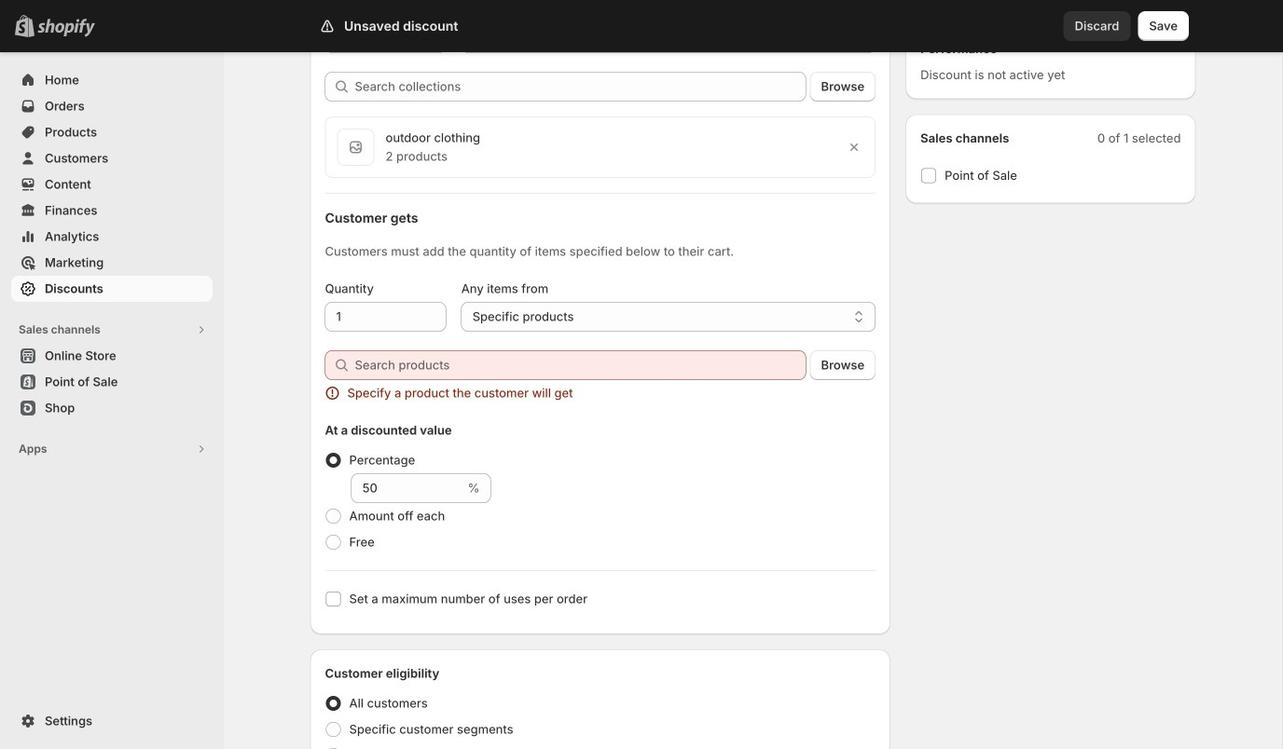 Task type: describe. For each thing, give the bounding box(es) containing it.
Search products text field
[[355, 351, 806, 381]]

shopify image
[[37, 18, 95, 37]]



Task type: vqa. For each thing, say whether or not it's contained in the screenshot.
the Search collections text box
yes



Task type: locate. For each thing, give the bounding box(es) containing it.
None text field
[[325, 23, 447, 53], [325, 302, 447, 332], [325, 23, 447, 53], [325, 302, 447, 332]]

None text field
[[351, 474, 464, 504]]

Search collections text field
[[355, 72, 806, 102]]



